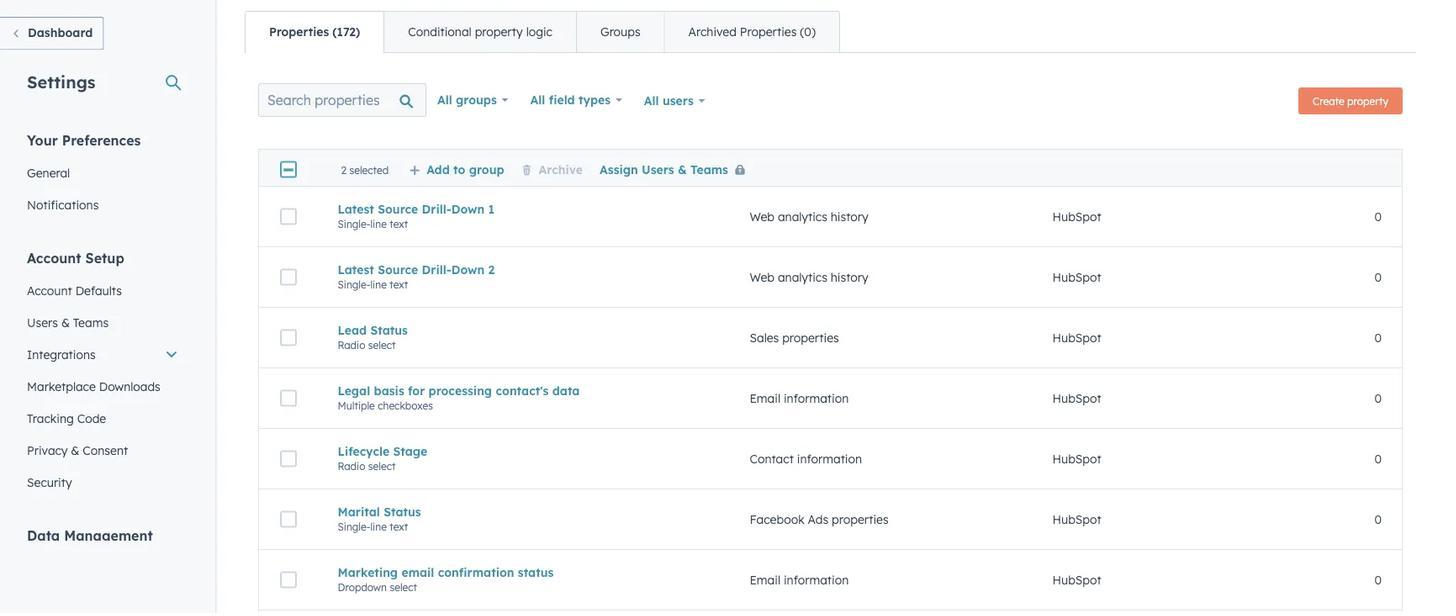 Task type: describe. For each thing, give the bounding box(es) containing it.
archive button
[[521, 162, 583, 176]]

3 hubspot from the top
[[1053, 330, 1102, 345]]

marital
[[338, 504, 380, 519]]

notifications link
[[17, 189, 188, 221]]

information for select
[[784, 573, 849, 587]]

assign
[[600, 162, 638, 176]]

latest for latest source drill-down 2
[[338, 262, 374, 277]]

0 for dropdown
[[1375, 573, 1382, 587]]

history for 1
[[831, 209, 869, 224]]

lifecycle stage button
[[338, 444, 709, 459]]

assign users & teams button
[[600, 162, 752, 176]]

sales properties
[[750, 330, 839, 345]]

latest source drill-down 1 single-line text
[[338, 202, 495, 230]]

data
[[552, 383, 580, 398]]

drill- for 2
[[422, 262, 451, 277]]

archived properties (0) link
[[664, 12, 839, 52]]

marital status single-line text
[[338, 504, 421, 533]]

your preferences element
[[17, 131, 188, 221]]

groups
[[456, 93, 497, 107]]

status
[[518, 565, 554, 580]]

dropdown
[[338, 581, 387, 594]]

create
[[1313, 95, 1345, 107]]

contact
[[750, 451, 794, 466]]

stage
[[393, 444, 428, 459]]

sales
[[750, 330, 779, 345]]

drill- for 1
[[422, 202, 451, 216]]

legal basis for processing contact's data button
[[338, 383, 709, 398]]

archived
[[689, 24, 737, 39]]

notifications
[[27, 197, 99, 212]]

single- for latest source drill-down 2
[[338, 278, 370, 291]]

users & teams link
[[17, 307, 188, 339]]

marketplace
[[27, 379, 96, 394]]

1
[[488, 202, 495, 216]]

processing
[[429, 383, 492, 398]]

select inside marketing email confirmation status dropdown select
[[390, 581, 417, 594]]

conditional
[[408, 24, 472, 39]]

text for latest source drill-down 2
[[390, 278, 408, 291]]

users & teams
[[27, 315, 109, 330]]

users
[[663, 93, 694, 108]]

line for latest source drill-down 2
[[370, 278, 387, 291]]

privacy
[[27, 443, 68, 458]]

data
[[27, 527, 60, 544]]

history for 2
[[831, 270, 869, 284]]

dashboard
[[28, 25, 93, 40]]

general link
[[17, 157, 188, 189]]

selected
[[349, 163, 389, 176]]

field
[[549, 93, 575, 107]]

tracking
[[27, 411, 74, 426]]

latest source drill-down 1 button
[[338, 202, 709, 216]]

text for latest source drill-down 1
[[390, 218, 408, 230]]

property for conditional
[[475, 24, 523, 39]]

hubspot for 1
[[1053, 209, 1102, 224]]

security link
[[17, 466, 188, 498]]

types
[[579, 93, 611, 107]]

& inside tab panel
[[678, 162, 687, 176]]

lifecycle stage radio select
[[338, 444, 428, 472]]

latest source drill-down 2 single-line text
[[338, 262, 495, 291]]

checkboxes
[[378, 399, 433, 412]]

5 0 from the top
[[1375, 451, 1382, 466]]

account setup
[[27, 249, 124, 266]]

create property button
[[1299, 87, 1403, 114]]

archive
[[539, 162, 583, 176]]

& for consent
[[71, 443, 79, 458]]

ads
[[808, 512, 829, 527]]

down for 1
[[451, 202, 485, 216]]

security
[[27, 475, 72, 490]]

privacy & consent
[[27, 443, 128, 458]]

email information for marketing email confirmation status
[[750, 573, 849, 587]]

your
[[27, 132, 58, 148]]

lead
[[338, 323, 367, 337]]

logic
[[526, 24, 553, 39]]

latest source drill-down 2 button
[[338, 262, 709, 277]]

users inside users & teams link
[[27, 315, 58, 330]]

hubspot for dropdown
[[1053, 573, 1102, 587]]

tab list containing properties (172)
[[245, 11, 840, 53]]

groups link
[[576, 12, 664, 52]]

2 inside latest source drill-down 2 single-line text
[[488, 262, 495, 277]]

status for marital status
[[384, 504, 421, 519]]

web for latest source drill-down 1
[[750, 209, 775, 224]]

basis
[[374, 383, 404, 398]]

5 hubspot from the top
[[1053, 451, 1102, 466]]

groups
[[600, 24, 641, 39]]

assign users & teams
[[600, 162, 728, 176]]

lead status button
[[338, 323, 709, 337]]

properties inside archived properties (0) 'link'
[[740, 24, 797, 39]]

all field types
[[530, 93, 611, 107]]

properties (172)
[[269, 24, 360, 39]]

integrations
[[27, 347, 96, 362]]

all groups button
[[426, 83, 519, 117]]

data management
[[27, 527, 153, 544]]

legal basis for processing contact's data multiple checkboxes
[[338, 383, 580, 412]]

properties (172) link
[[246, 12, 384, 52]]

marketing
[[338, 565, 398, 580]]

all groups
[[437, 93, 497, 107]]

analytics for 1
[[778, 209, 828, 224]]

create property
[[1313, 95, 1389, 107]]

hubspot for 2
[[1053, 270, 1102, 284]]



Task type: locate. For each thing, give the bounding box(es) containing it.
add to group button
[[409, 162, 504, 176]]

1 vertical spatial source
[[378, 262, 418, 277]]

status inside lead status radio select
[[370, 323, 408, 337]]

select inside lead status radio select
[[368, 339, 396, 351]]

0 vertical spatial email information
[[750, 391, 849, 406]]

1 vertical spatial line
[[370, 278, 387, 291]]

to
[[453, 162, 465, 176]]

& for teams
[[61, 315, 70, 330]]

1 vertical spatial drill-
[[422, 262, 451, 277]]

select for status
[[368, 339, 396, 351]]

0 vertical spatial line
[[370, 218, 387, 230]]

& right 'assign'
[[678, 162, 687, 176]]

2 account from the top
[[27, 283, 72, 298]]

marketing email confirmation status button
[[338, 565, 709, 580]]

all inside all groups popup button
[[437, 93, 452, 107]]

1 vertical spatial web analytics history
[[750, 270, 869, 284]]

account defaults link
[[17, 275, 188, 307]]

all left field
[[530, 93, 545, 107]]

1 horizontal spatial properties
[[740, 24, 797, 39]]

single- up the lead
[[338, 278, 370, 291]]

2 web analytics history from the top
[[750, 270, 869, 284]]

teams down defaults
[[73, 315, 109, 330]]

all for all users
[[644, 93, 659, 108]]

1 vertical spatial web
[[750, 270, 775, 284]]

0 vertical spatial &
[[678, 162, 687, 176]]

properties
[[269, 24, 329, 39], [740, 24, 797, 39]]

1 vertical spatial email
[[750, 573, 781, 587]]

users inside tab panel
[[642, 162, 674, 176]]

marital status button
[[338, 504, 709, 519]]

account for account defaults
[[27, 283, 72, 298]]

all left users
[[644, 93, 659, 108]]

property inside button
[[1347, 95, 1389, 107]]

1 horizontal spatial 2
[[488, 262, 495, 277]]

single- inside latest source drill-down 2 single-line text
[[338, 278, 370, 291]]

0 vertical spatial radio
[[338, 339, 365, 351]]

status
[[370, 323, 408, 337], [384, 504, 421, 519]]

source down latest source drill-down 1 single-line text
[[378, 262, 418, 277]]

privacy & consent link
[[17, 434, 188, 466]]

account setup element
[[17, 249, 188, 498]]

&
[[678, 162, 687, 176], [61, 315, 70, 330], [71, 443, 79, 458]]

2 vertical spatial line
[[370, 520, 387, 533]]

text inside latest source drill-down 1 single-line text
[[390, 218, 408, 230]]

0 vertical spatial 2
[[341, 163, 347, 176]]

radio inside lead status radio select
[[338, 339, 365, 351]]

1 email information from the top
[[750, 391, 849, 406]]

down for 2
[[451, 262, 485, 277]]

lead status radio select
[[338, 323, 408, 351]]

0 vertical spatial property
[[475, 24, 523, 39]]

1 vertical spatial text
[[390, 278, 408, 291]]

text up lead status radio select
[[390, 278, 408, 291]]

single- for latest source drill-down 1
[[338, 218, 370, 230]]

hubspot for contact's
[[1053, 391, 1102, 406]]

1 account from the top
[[27, 249, 81, 266]]

for
[[408, 383, 425, 398]]

1 radio from the top
[[338, 339, 365, 351]]

select down lifecycle
[[368, 460, 396, 472]]

group
[[469, 162, 504, 176]]

down
[[451, 202, 485, 216], [451, 262, 485, 277]]

properties right sales
[[782, 330, 839, 345]]

2 selected
[[341, 163, 389, 176]]

line inside latest source drill-down 1 single-line text
[[370, 218, 387, 230]]

0 vertical spatial single-
[[338, 218, 370, 230]]

web
[[750, 209, 775, 224], [750, 270, 775, 284]]

1 line from the top
[[370, 218, 387, 230]]

2 hubspot from the top
[[1053, 270, 1102, 284]]

1 vertical spatial &
[[61, 315, 70, 330]]

Search search field
[[258, 83, 426, 117]]

property left the logic on the left of the page
[[475, 24, 523, 39]]

history
[[831, 209, 869, 224], [831, 270, 869, 284]]

& up integrations
[[61, 315, 70, 330]]

integrations button
[[17, 339, 188, 370]]

2 vertical spatial information
[[784, 573, 849, 587]]

conditional property logic
[[408, 24, 553, 39]]

marketing email confirmation status dropdown select
[[338, 565, 554, 594]]

2 latest from the top
[[338, 262, 374, 277]]

information down ads
[[784, 573, 849, 587]]

account for account setup
[[27, 249, 81, 266]]

0 vertical spatial history
[[831, 209, 869, 224]]

all users
[[644, 93, 694, 108]]

2 vertical spatial single-
[[338, 520, 370, 533]]

information for data
[[784, 391, 849, 406]]

2 properties from the left
[[740, 24, 797, 39]]

web for latest source drill-down 2
[[750, 270, 775, 284]]

0 horizontal spatial properties
[[269, 24, 329, 39]]

select inside the lifecycle stage radio select
[[368, 460, 396, 472]]

1 hubspot from the top
[[1053, 209, 1102, 224]]

tab list
[[245, 11, 840, 53]]

facebook ads properties
[[750, 512, 889, 527]]

text up latest source drill-down 2 single-line text at the left
[[390, 218, 408, 230]]

1 vertical spatial property
[[1347, 95, 1389, 107]]

email
[[402, 565, 434, 580]]

select up basis
[[368, 339, 396, 351]]

account defaults
[[27, 283, 122, 298]]

1 vertical spatial select
[[368, 460, 396, 472]]

down left 1
[[451, 202, 485, 216]]

radio
[[338, 339, 365, 351], [338, 460, 365, 472]]

line inside marital status single-line text
[[370, 520, 387, 533]]

1 vertical spatial radio
[[338, 460, 365, 472]]

line
[[370, 218, 387, 230], [370, 278, 387, 291], [370, 520, 387, 533]]

source inside latest source drill-down 1 single-line text
[[378, 202, 418, 216]]

2 vertical spatial select
[[390, 581, 417, 594]]

email information for legal basis for processing contact's data
[[750, 391, 849, 406]]

account up users & teams
[[27, 283, 72, 298]]

3 line from the top
[[370, 520, 387, 533]]

0 vertical spatial teams
[[691, 162, 728, 176]]

users up integrations
[[27, 315, 58, 330]]

radio down lifecycle
[[338, 460, 365, 472]]

latest inside latest source drill-down 1 single-line text
[[338, 202, 374, 216]]

0 vertical spatial users
[[642, 162, 674, 176]]

1 vertical spatial email information
[[750, 573, 849, 587]]

1 vertical spatial history
[[831, 270, 869, 284]]

tracking code link
[[17, 402, 188, 434]]

all inside all field types popup button
[[530, 93, 545, 107]]

marketplace downloads
[[27, 379, 160, 394]]

0 vertical spatial properties
[[782, 330, 839, 345]]

7 hubspot from the top
[[1053, 573, 1102, 587]]

all left groups
[[437, 93, 452, 107]]

consent
[[83, 443, 128, 458]]

email information down ads
[[750, 573, 849, 587]]

1 vertical spatial users
[[27, 315, 58, 330]]

account up account defaults
[[27, 249, 81, 266]]

line for latest source drill-down 1
[[370, 218, 387, 230]]

account
[[27, 249, 81, 266], [27, 283, 72, 298]]

drill- inside latest source drill-down 1 single-line text
[[422, 202, 451, 216]]

archived properties (0)
[[689, 24, 816, 39]]

settings
[[27, 71, 95, 92]]

analytics
[[778, 209, 828, 224], [778, 270, 828, 284]]

3 single- from the top
[[338, 520, 370, 533]]

source down selected
[[378, 202, 418, 216]]

2 horizontal spatial all
[[644, 93, 659, 108]]

2 left selected
[[341, 163, 347, 176]]

information right contact
[[797, 451, 862, 466]]

hubspot for text
[[1053, 512, 1102, 527]]

text inside marital status single-line text
[[390, 520, 408, 533]]

setup
[[85, 249, 124, 266]]

2 email information from the top
[[750, 573, 849, 587]]

contact information
[[750, 451, 862, 466]]

users right 'assign'
[[642, 162, 674, 176]]

2 email from the top
[[750, 573, 781, 587]]

1 drill- from the top
[[422, 202, 451, 216]]

legal
[[338, 383, 370, 398]]

drill- down latest source drill-down 1 single-line text
[[422, 262, 451, 277]]

properties right ads
[[832, 512, 889, 527]]

2 radio from the top
[[338, 460, 365, 472]]

analytics for 2
[[778, 270, 828, 284]]

0 vertical spatial source
[[378, 202, 418, 216]]

2 vertical spatial text
[[390, 520, 408, 533]]

1 horizontal spatial all
[[530, 93, 545, 107]]

line down 'marital'
[[370, 520, 387, 533]]

0 vertical spatial status
[[370, 323, 408, 337]]

latest for latest source drill-down 1
[[338, 202, 374, 216]]

1 vertical spatial 2
[[488, 262, 495, 277]]

0 for 1
[[1375, 209, 1382, 224]]

teams inside account setup element
[[73, 315, 109, 330]]

0 vertical spatial analytics
[[778, 209, 828, 224]]

source for latest source drill-down 1
[[378, 202, 418, 216]]

users
[[642, 162, 674, 176], [27, 315, 58, 330]]

all inside all users popup button
[[644, 93, 659, 108]]

1 vertical spatial latest
[[338, 262, 374, 277]]

single- inside latest source drill-down 1 single-line text
[[338, 218, 370, 230]]

0 horizontal spatial users
[[27, 315, 58, 330]]

7 0 from the top
[[1375, 573, 1382, 587]]

1 horizontal spatial users
[[642, 162, 674, 176]]

4 0 from the top
[[1375, 391, 1382, 406]]

0 for 2
[[1375, 270, 1382, 284]]

email information down 'sales properties'
[[750, 391, 849, 406]]

management
[[64, 527, 153, 544]]

1 history from the top
[[831, 209, 869, 224]]

drill- down add
[[422, 202, 451, 216]]

single- inside marital status single-line text
[[338, 520, 370, 533]]

radio for lifecycle
[[338, 460, 365, 472]]

single- down 'marital'
[[338, 520, 370, 533]]

1 vertical spatial status
[[384, 504, 421, 519]]

tab panel
[[245, 52, 1416, 613]]

lifecycle
[[338, 444, 390, 459]]

2 analytics from the top
[[778, 270, 828, 284]]

2 text from the top
[[390, 278, 408, 291]]

dashboard link
[[0, 17, 104, 50]]

2 0 from the top
[[1375, 270, 1382, 284]]

2 web from the top
[[750, 270, 775, 284]]

status right 'marital'
[[384, 504, 421, 519]]

properties left (172)
[[269, 24, 329, 39]]

property right "create"
[[1347, 95, 1389, 107]]

1 analytics from the top
[[778, 209, 828, 224]]

0 for contact's
[[1375, 391, 1382, 406]]

conditional property logic link
[[384, 12, 576, 52]]

all users button
[[633, 83, 716, 119]]

property
[[475, 24, 523, 39], [1347, 95, 1389, 107]]

1 0 from the top
[[1375, 209, 1382, 224]]

1 vertical spatial analytics
[[778, 270, 828, 284]]

0 vertical spatial email
[[750, 391, 781, 406]]

teams down users
[[691, 162, 728, 176]]

defaults
[[75, 283, 122, 298]]

down inside latest source drill-down 2 single-line text
[[451, 262, 485, 277]]

0 vertical spatial information
[[784, 391, 849, 406]]

0 vertical spatial account
[[27, 249, 81, 266]]

email for legal basis for processing contact's data
[[750, 391, 781, 406]]

source for latest source drill-down 2
[[378, 262, 418, 277]]

add to group
[[427, 162, 504, 176]]

latest down 2 selected
[[338, 202, 374, 216]]

radio down the lead
[[338, 339, 365, 351]]

text up email
[[390, 520, 408, 533]]

1 web from the top
[[750, 209, 775, 224]]

1 properties from the left
[[269, 24, 329, 39]]

line inside latest source drill-down 2 single-line text
[[370, 278, 387, 291]]

1 horizontal spatial &
[[71, 443, 79, 458]]

0 vertical spatial web analytics history
[[750, 209, 869, 224]]

information up contact information on the right bottom
[[784, 391, 849, 406]]

1 horizontal spatial teams
[[691, 162, 728, 176]]

0 vertical spatial drill-
[[422, 202, 451, 216]]

single- down 2 selected
[[338, 218, 370, 230]]

email down sales
[[750, 391, 781, 406]]

email
[[750, 391, 781, 406], [750, 573, 781, 587]]

0 horizontal spatial 2
[[341, 163, 347, 176]]

multiple
[[338, 399, 375, 412]]

hubspot
[[1053, 209, 1102, 224], [1053, 270, 1102, 284], [1053, 330, 1102, 345], [1053, 391, 1102, 406], [1053, 451, 1102, 466], [1053, 512, 1102, 527], [1053, 573, 1102, 587]]

0 for text
[[1375, 512, 1382, 527]]

1 latest from the top
[[338, 202, 374, 216]]

1 vertical spatial properties
[[832, 512, 889, 527]]

1 vertical spatial information
[[797, 451, 862, 466]]

(0)
[[800, 24, 816, 39]]

latest inside latest source drill-down 2 single-line text
[[338, 262, 374, 277]]

1 horizontal spatial property
[[1347, 95, 1389, 107]]

0 vertical spatial select
[[368, 339, 396, 351]]

2 horizontal spatial &
[[678, 162, 687, 176]]

source inside latest source drill-down 2 single-line text
[[378, 262, 418, 277]]

1 down from the top
[[451, 202, 485, 216]]

0 horizontal spatial property
[[475, 24, 523, 39]]

0 horizontal spatial &
[[61, 315, 70, 330]]

radio for lead
[[338, 339, 365, 351]]

(172)
[[333, 24, 360, 39]]

properties inside the properties (172) link
[[269, 24, 329, 39]]

2 history from the top
[[831, 270, 869, 284]]

1 text from the top
[[390, 218, 408, 230]]

status inside marital status single-line text
[[384, 504, 421, 519]]

facebook
[[750, 512, 805, 527]]

2 down from the top
[[451, 262, 485, 277]]

1 vertical spatial down
[[451, 262, 485, 277]]

3 text from the top
[[390, 520, 408, 533]]

email down facebook
[[750, 573, 781, 587]]

line down selected
[[370, 218, 387, 230]]

property for create
[[1347, 95, 1389, 107]]

web analytics history for latest source drill-down 2
[[750, 270, 869, 284]]

teams
[[691, 162, 728, 176], [73, 315, 109, 330]]

information
[[784, 391, 849, 406], [797, 451, 862, 466], [784, 573, 849, 587]]

text inside latest source drill-down 2 single-line text
[[390, 278, 408, 291]]

& right privacy on the left bottom of the page
[[71, 443, 79, 458]]

web analytics history
[[750, 209, 869, 224], [750, 270, 869, 284]]

6 hubspot from the top
[[1053, 512, 1102, 527]]

radio inside the lifecycle stage radio select
[[338, 460, 365, 472]]

1 vertical spatial single-
[[338, 278, 370, 291]]

2 line from the top
[[370, 278, 387, 291]]

all for all field types
[[530, 93, 545, 107]]

2 vertical spatial &
[[71, 443, 79, 458]]

2 drill- from the top
[[422, 262, 451, 277]]

all for all groups
[[437, 93, 452, 107]]

1 vertical spatial teams
[[73, 315, 109, 330]]

status right the lead
[[370, 323, 408, 337]]

status for lead status
[[370, 323, 408, 337]]

1 source from the top
[[378, 202, 418, 216]]

email information
[[750, 391, 849, 406], [750, 573, 849, 587]]

contact's
[[496, 383, 549, 398]]

4 hubspot from the top
[[1053, 391, 1102, 406]]

2 down 1
[[488, 262, 495, 277]]

2 source from the top
[[378, 262, 418, 277]]

select down email
[[390, 581, 417, 594]]

code
[[77, 411, 106, 426]]

downloads
[[99, 379, 160, 394]]

0 vertical spatial latest
[[338, 202, 374, 216]]

confirmation
[[438, 565, 514, 580]]

1 vertical spatial account
[[27, 283, 72, 298]]

tracking code
[[27, 411, 106, 426]]

drill- inside latest source drill-down 2 single-line text
[[422, 262, 451, 277]]

line up lead status radio select
[[370, 278, 387, 291]]

0 vertical spatial text
[[390, 218, 408, 230]]

1 single- from the top
[[338, 218, 370, 230]]

6 0 from the top
[[1375, 512, 1382, 527]]

0 horizontal spatial teams
[[73, 315, 109, 330]]

3 0 from the top
[[1375, 330, 1382, 345]]

select for stage
[[368, 460, 396, 472]]

tab panel containing all groups
[[245, 52, 1416, 613]]

0 horizontal spatial all
[[437, 93, 452, 107]]

web analytics history for latest source drill-down 1
[[750, 209, 869, 224]]

properties left (0)
[[740, 24, 797, 39]]

marketplace downloads link
[[17, 370, 188, 402]]

down inside latest source drill-down 1 single-line text
[[451, 202, 485, 216]]

email for marketing email confirmation status
[[750, 573, 781, 587]]

down down latest source drill-down 1 single-line text
[[451, 262, 485, 277]]

0 vertical spatial down
[[451, 202, 485, 216]]

1 email from the top
[[750, 391, 781, 406]]

0 vertical spatial web
[[750, 209, 775, 224]]

2 single- from the top
[[338, 278, 370, 291]]

latest up the lead
[[338, 262, 374, 277]]

source
[[378, 202, 418, 216], [378, 262, 418, 277]]

1 web analytics history from the top
[[750, 209, 869, 224]]



Task type: vqa. For each thing, say whether or not it's contained in the screenshot.


